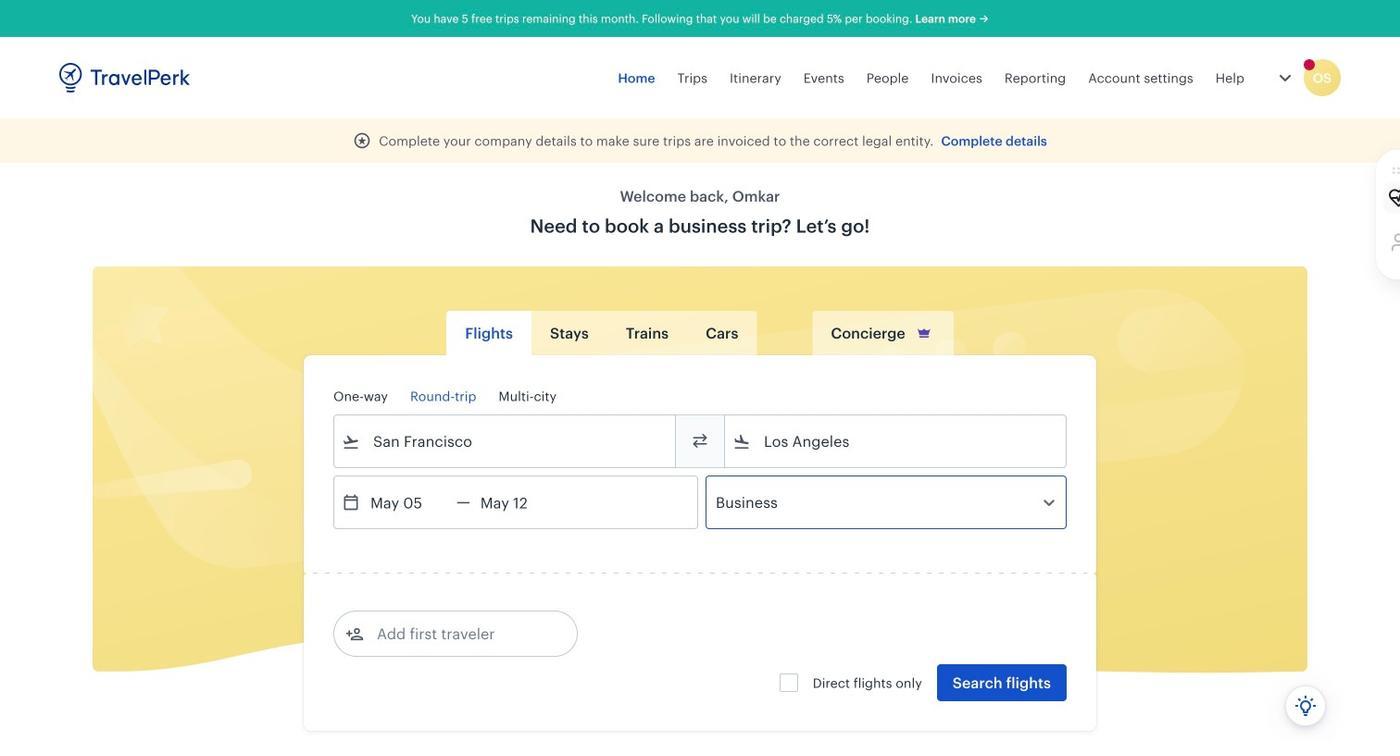 Task type: describe. For each thing, give the bounding box(es) containing it.
From search field
[[360, 427, 651, 457]]

To search field
[[751, 427, 1042, 457]]

Return text field
[[470, 477, 567, 529]]



Task type: vqa. For each thing, say whether or not it's contained in the screenshot.
To Search Box
yes



Task type: locate. For each thing, give the bounding box(es) containing it.
Add first traveler search field
[[364, 620, 557, 649]]

Depart text field
[[360, 477, 457, 529]]



